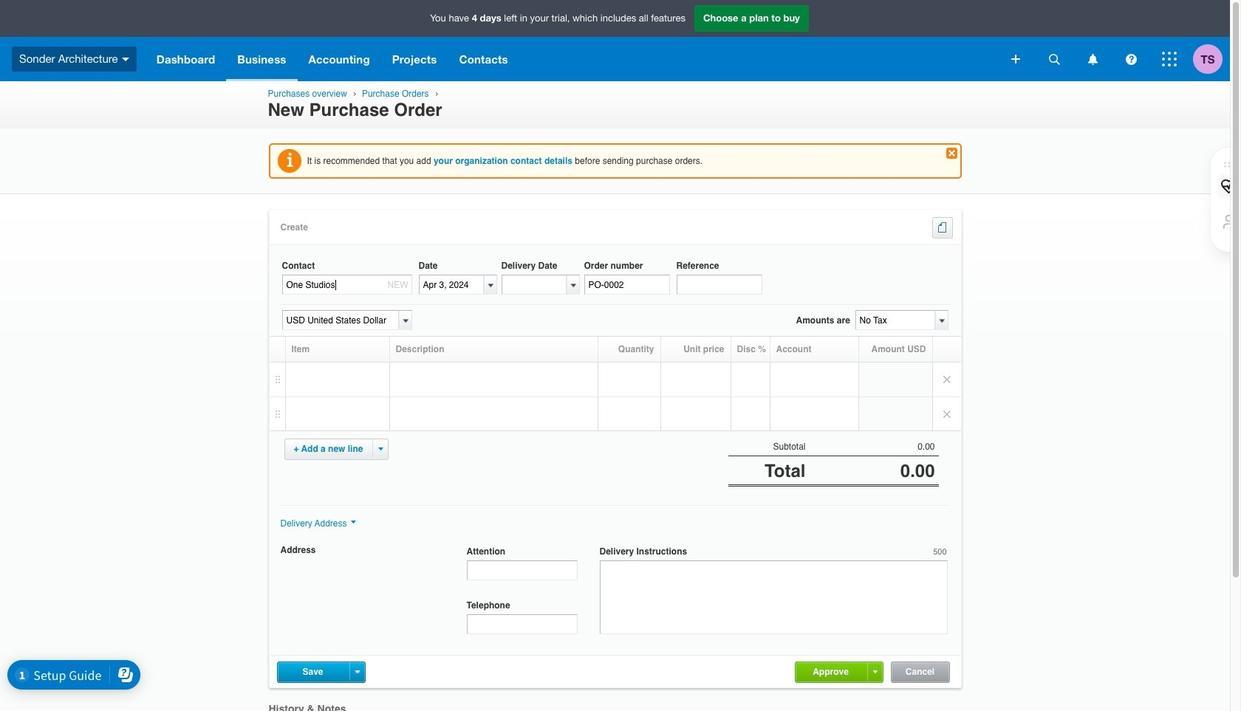 Task type: vqa. For each thing, say whether or not it's contained in the screenshot.
CONTACTS link
no



Task type: describe. For each thing, give the bounding box(es) containing it.
1 horizontal spatial svg image
[[1163, 52, 1177, 67]]

0 horizontal spatial svg image
[[1012, 55, 1021, 64]]



Task type: locate. For each thing, give the bounding box(es) containing it.
el image
[[949, 223, 951, 233]]

svg image
[[1049, 54, 1060, 65], [1088, 54, 1098, 65], [1126, 54, 1137, 65], [122, 57, 129, 61]]

None text field
[[282, 275, 412, 295], [501, 275, 566, 295], [677, 275, 762, 295], [855, 311, 935, 331], [467, 615, 578, 635], [282, 275, 412, 295], [501, 275, 566, 295], [677, 275, 762, 295], [855, 311, 935, 331], [467, 615, 578, 635]]

banner
[[0, 0, 1231, 81]]

None text field
[[419, 275, 484, 295], [584, 275, 670, 295], [467, 561, 578, 581], [600, 561, 948, 635], [419, 275, 484, 295], [584, 275, 670, 295], [467, 561, 578, 581], [600, 561, 948, 635]]

svg image
[[1163, 52, 1177, 67], [1012, 55, 1021, 64]]

Select a currency text field
[[282, 311, 399, 331]]



